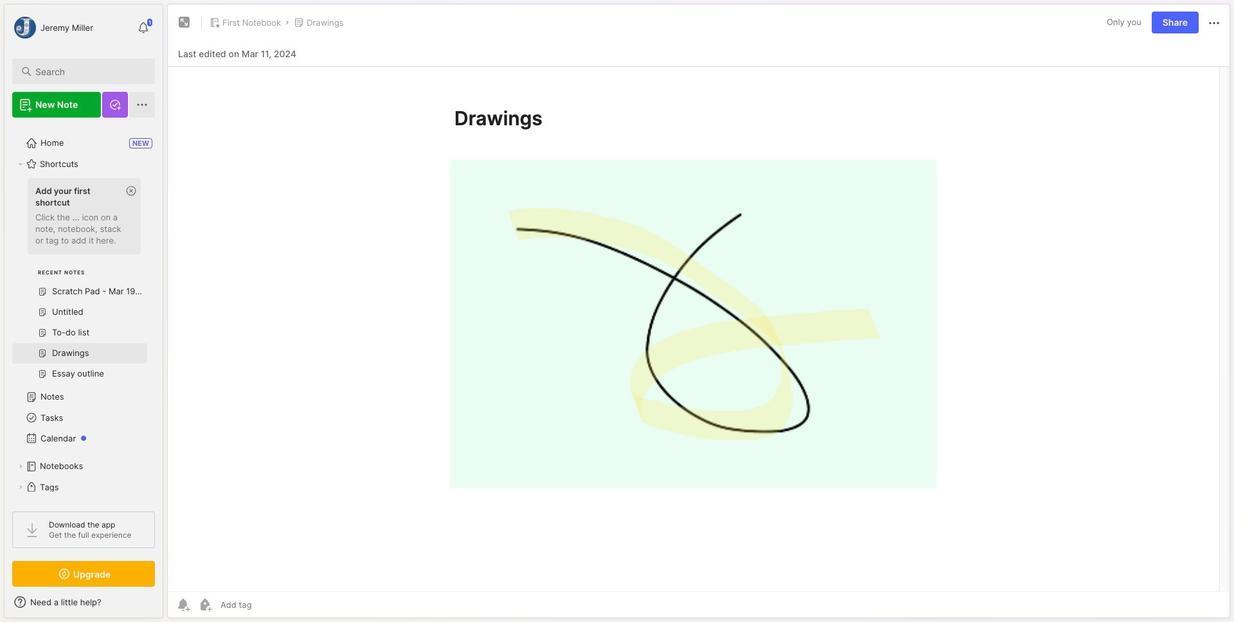 Task type: vqa. For each thing, say whether or not it's contained in the screenshot.
More actions field on the right top
yes



Task type: locate. For each thing, give the bounding box(es) containing it.
Account field
[[12, 15, 93, 40]]

tree
[[4, 125, 163, 546]]

WHAT'S NEW field
[[4, 592, 163, 613]]

add tag image
[[197, 597, 213, 613]]

group inside tree
[[12, 174, 147, 392]]

None search field
[[35, 64, 143, 79]]

group
[[12, 174, 147, 392]]

Search text field
[[35, 66, 143, 78]]

Add tag field
[[219, 599, 316, 611]]

More actions field
[[1207, 14, 1222, 31]]



Task type: describe. For each thing, give the bounding box(es) containing it.
expand notebooks image
[[17, 463, 24, 471]]

note window element
[[167, 4, 1230, 622]]

click to collapse image
[[162, 598, 172, 614]]

expand note image
[[177, 15, 192, 30]]

Note Editor text field
[[168, 66, 1230, 591]]

tree inside main element
[[4, 125, 163, 546]]

main element
[[0, 0, 167, 622]]

more actions image
[[1207, 15, 1222, 31]]

none search field inside main element
[[35, 64, 143, 79]]

expand tags image
[[17, 483, 24, 491]]

add a reminder image
[[175, 597, 191, 613]]



